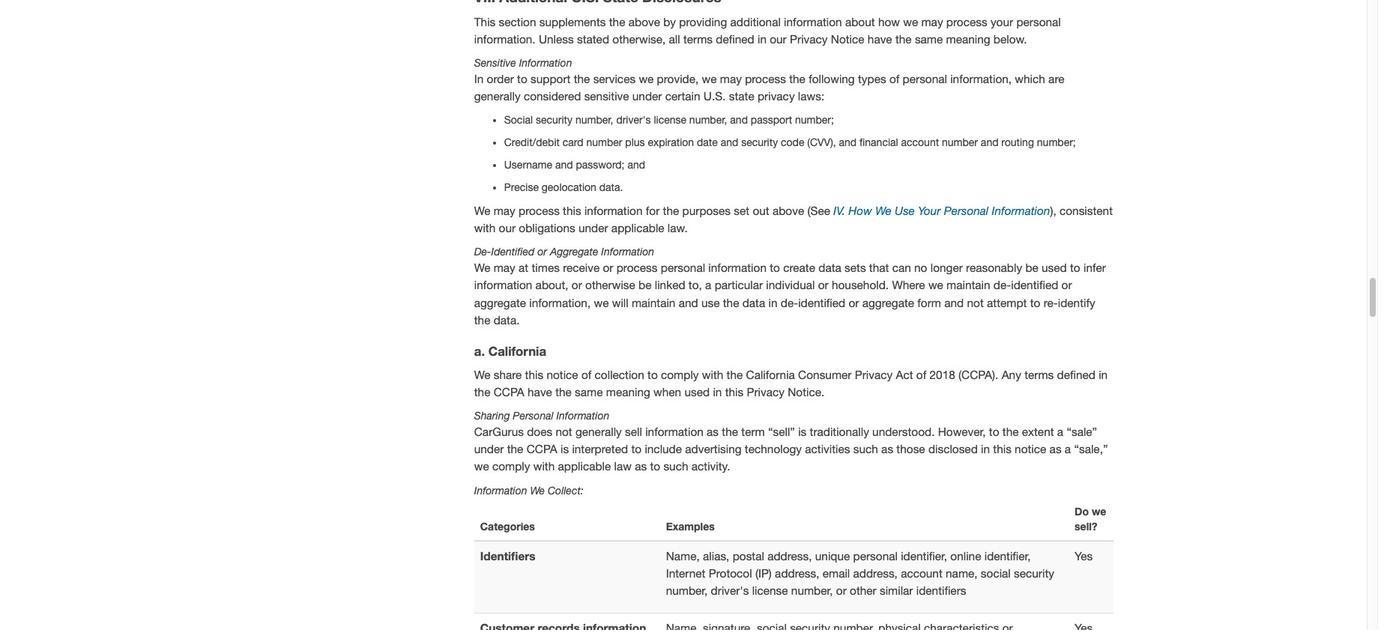 Task type: vqa. For each thing, say whether or not it's contained in the screenshot.
mashable
no



Task type: locate. For each thing, give the bounding box(es) containing it.
information, inside sensitive information in order to support the services we provide, we may process the following types of personal   information, which are generally considered sensitive under certain u.s. state privacy laws:
[[950, 72, 1012, 85]]

1 vertical spatial defined
[[1057, 368, 1096, 381]]

de- down individual
[[781, 296, 798, 309]]

defined up the ""sale""
[[1057, 368, 1096, 381]]

1 vertical spatial comply
[[492, 460, 530, 473]]

0 horizontal spatial not
[[556, 425, 572, 439]]

identified
[[1011, 278, 1058, 292], [798, 296, 846, 309]]

1 vertical spatial data
[[742, 296, 765, 309]]

financial
[[860, 137, 898, 148]]

identified
[[491, 246, 535, 258]]

california up share
[[488, 344, 546, 359]]

or down the email
[[836, 584, 847, 597]]

online
[[951, 549, 981, 562]]

license down (ip)
[[752, 584, 788, 597]]

aggregate
[[474, 296, 526, 309], [862, 296, 914, 309]]

0 horizontal spatial license
[[654, 114, 686, 126]]

1 horizontal spatial personal
[[944, 204, 989, 217]]

1 horizontal spatial have
[[868, 32, 892, 46]]

to inside we share this notice of collection to comply with the california consumer privacy act of 2018   (ccpa). any terms defined in the ccpa have the same meaning when used in this privacy notice.
[[648, 368, 658, 381]]

0 vertical spatial notice
[[547, 368, 578, 381]]

information up particular
[[708, 261, 767, 275]]

where
[[892, 278, 925, 292]]

information up notice
[[784, 15, 842, 28]]

understood.
[[872, 425, 935, 439]]

defined inside this section supplements the above by providing additional information about how we may   process your personal information. unless stated otherwise, all terms defined in our privacy   notice have the same meaning below.
[[716, 32, 754, 46]]

obligations
[[519, 221, 575, 235]]

is right "sell"
[[798, 425, 807, 439]]

considered
[[524, 89, 581, 103]]

0 horizontal spatial maintain
[[632, 296, 676, 309]]

email
[[823, 566, 850, 580]]

0 vertical spatial privacy
[[790, 32, 828, 46]]

same inside this section supplements the above by providing additional information about how we may   process your personal information. unless stated otherwise, all terms defined in our privacy   notice have the same meaning below.
[[915, 32, 943, 46]]

personal up other
[[853, 549, 898, 562]]

information down at
[[474, 278, 532, 292]]

or up otherwise
[[603, 261, 613, 275]]

information inside sharing personal information cargurus does not generally sell information as the term "sell" is traditionally understood.   however, to the extent a "sale" under the ccpa is interpreted to include advertising technology   activities such as those disclosed in this notice as a "sale," we comply with applicable law as   to such activity.
[[556, 410, 609, 422]]

personal up below.
[[1017, 15, 1061, 28]]

to left "infer"
[[1070, 261, 1080, 275]]

number left routing
[[942, 137, 978, 148]]

a right to,
[[705, 278, 711, 292]]

0 vertical spatial have
[[868, 32, 892, 46]]

notice inside we share this notice of collection to comply with the california consumer privacy act of 2018   (ccpa). any terms defined in the ccpa have the same meaning when used in this privacy notice.
[[547, 368, 578, 381]]

below.
[[994, 32, 1027, 46]]

1 horizontal spatial license
[[752, 584, 788, 597]]

account up identifiers
[[901, 566, 943, 580]]

2 horizontal spatial under
[[632, 89, 662, 103]]

1 vertical spatial our
[[499, 221, 516, 235]]

process up otherwise
[[617, 261, 658, 275]]

personal right 'your' at the right top
[[944, 204, 989, 217]]

1 horizontal spatial under
[[579, 221, 608, 235]]

used inside we share this notice of collection to comply with the california consumer privacy act of 2018   (ccpa). any terms defined in the ccpa have the same meaning when used in this privacy notice.
[[685, 385, 710, 399]]

0 vertical spatial meaning
[[946, 32, 990, 46]]

0 vertical spatial applicable
[[611, 221, 664, 235]]

personal inside sharing personal information cargurus does not generally sell information as the term "sell" is traditionally understood.   however, to the extent a "sale" under the ccpa is interpreted to include advertising technology   activities such as those disclosed in this notice as a "sale," we comply with applicable law as   to such activity.
[[513, 410, 554, 422]]

number, up date at the top right of the page
[[689, 114, 727, 126]]

information
[[519, 57, 572, 69], [992, 204, 1050, 217], [601, 246, 654, 258], [556, 410, 609, 422], [474, 485, 527, 497]]

this
[[563, 204, 581, 217], [525, 368, 543, 381], [725, 385, 744, 399], [993, 442, 1012, 456]]

same inside we share this notice of collection to comply with the california consumer privacy act of 2018   (ccpa). any terms defined in the ccpa have the same meaning when used in this privacy notice.
[[575, 385, 603, 399]]

account
[[901, 137, 939, 148], [901, 566, 943, 580]]

(see
[[807, 204, 830, 217]]

have up 'does'
[[528, 385, 552, 399]]

we down de-
[[474, 261, 490, 275]]

1 horizontal spatial meaning
[[946, 32, 990, 46]]

number,
[[575, 114, 613, 126], [689, 114, 727, 126], [666, 584, 708, 597], [791, 584, 833, 597]]

1 vertical spatial meaning
[[606, 385, 650, 399]]

2 horizontal spatial with
[[702, 368, 723, 381]]

1 horizontal spatial generally
[[576, 425, 622, 439]]

0 vertical spatial account
[[901, 137, 939, 148]]

1 horizontal spatial aggregate
[[862, 296, 914, 309]]

and up precise geolocation data.
[[555, 159, 573, 171]]

2 horizontal spatial a
[[1065, 442, 1071, 456]]

under inside sensitive information in order to support the services we provide, we may process the following types of personal   information, which are generally considered sensitive under certain u.s. state privacy laws:
[[632, 89, 662, 103]]

credit/debit card number plus expiration date and security code (cvv),     and financial account number and routing number;
[[504, 137, 1076, 148]]

1 vertical spatial security
[[741, 137, 778, 148]]

services
[[593, 72, 636, 85]]

aggregate down where
[[862, 296, 914, 309]]

identifier, up identifiers
[[901, 549, 947, 562]]

0 horizontal spatial generally
[[474, 89, 521, 103]]

with
[[474, 221, 496, 235], [702, 368, 723, 381], [533, 460, 555, 473]]

1 vertical spatial same
[[575, 385, 603, 399]]

meaning left below.
[[946, 32, 990, 46]]

we up de-
[[474, 204, 490, 217]]

this right disclosed
[[993, 442, 1012, 456]]

under up aggregate
[[579, 221, 608, 235]]

may down identified
[[494, 261, 515, 275]]

above
[[629, 15, 660, 28], [773, 204, 804, 217]]

ccpa down 'does'
[[527, 442, 557, 456]]

we right do
[[1092, 505, 1106, 517]]

0 vertical spatial terms
[[683, 32, 713, 46]]

technology
[[745, 442, 802, 456]]

do
[[1075, 505, 1089, 517]]

2 horizontal spatial of
[[916, 368, 926, 381]]

this up term
[[725, 385, 744, 399]]

de-
[[994, 278, 1011, 292], [781, 296, 798, 309]]

2 account from the top
[[901, 566, 943, 580]]

0 horizontal spatial aggregate
[[474, 296, 526, 309]]

1 vertical spatial with
[[702, 368, 723, 381]]

1 horizontal spatial used
[[1042, 261, 1067, 275]]

sensitive information in order to support the services we provide, we may process the following types of personal   information, which are generally considered sensitive under certain u.s. state privacy laws:
[[474, 57, 1065, 103]]

stated
[[577, 32, 609, 46]]

card
[[563, 137, 583, 148]]

any
[[1002, 368, 1021, 381]]

this inside sharing personal information cargurus does not generally sell information as the term "sell" is traditionally understood.   however, to the extent a "sale" under the ccpa is interpreted to include advertising technology   activities such as those disclosed in this notice as a "sale," we comply with applicable law as   to such activity.
[[993, 442, 1012, 456]]

california
[[488, 344, 546, 359], [746, 368, 795, 381]]

1 horizontal spatial ccpa
[[527, 442, 557, 456]]

1 horizontal spatial of
[[890, 72, 900, 85]]

0 vertical spatial under
[[632, 89, 662, 103]]

how
[[878, 15, 900, 28]]

0 vertical spatial used
[[1042, 261, 1067, 275]]

or up identify
[[1062, 278, 1072, 292]]

number, down the email
[[791, 584, 833, 597]]

1 horizontal spatial identifier,
[[985, 549, 1031, 562]]

1 horizontal spatial terms
[[1025, 368, 1054, 381]]

1 horizontal spatial california
[[746, 368, 795, 381]]

0 vertical spatial maintain
[[947, 278, 990, 292]]

to right 'order' at the top left
[[517, 72, 527, 85]]

1 vertical spatial have
[[528, 385, 552, 399]]

"sale"
[[1067, 425, 1097, 439]]

2 identifier, from the left
[[985, 549, 1031, 562]]

data down particular
[[742, 296, 765, 309]]

in inside de-identified or aggregate information we may at times receive or process personal information to create data sets that can no   longer reasonably be used to infer information about, or otherwise be linked to, a particular   individual or household. where we maintain de-identified or aggregate information, we will maintain   and use the data in de-identified or aggregate form and not attempt to re-identify the data.
[[769, 296, 778, 309]]

1 identifier, from the left
[[901, 549, 947, 562]]

our inside ), consistent with our obligations under applicable law.
[[499, 221, 516, 235]]

comply inside we share this notice of collection to comply with the california consumer privacy act of 2018   (ccpa). any terms defined in the ccpa have the same meaning when used in this privacy notice.
[[661, 368, 699, 381]]

form
[[918, 296, 941, 309]]

defined inside we share this notice of collection to comply with the california consumer privacy act of 2018   (ccpa). any terms defined in the ccpa have the same meaning when used in this privacy notice.
[[1057, 368, 1096, 381]]

2 vertical spatial security
[[1014, 566, 1054, 580]]

0 horizontal spatial have
[[528, 385, 552, 399]]

your
[[918, 204, 941, 217]]

we left provide,
[[639, 72, 654, 85]]

driver's inside name, alias, postal address, unique personal identifier, online identifier, internet protocol (ip) address, email address, account name, social security number, driver's license number, or other similar identifiers
[[711, 584, 749, 597]]

be right reasonably
[[1026, 261, 1039, 275]]

1 horizontal spatial our
[[770, 32, 787, 46]]

as up advertising
[[707, 425, 719, 439]]

license inside name, alias, postal address, unique personal identifier, online identifier, internet protocol (ip) address, email address, account name, social security number, driver's license number, or other similar identifiers
[[752, 584, 788, 597]]

with down use
[[702, 368, 723, 381]]

data.
[[599, 181, 623, 193], [494, 313, 520, 327]]

0 horizontal spatial used
[[685, 385, 710, 399]]

data. inside de-identified or aggregate information we may at times receive or process personal information to create data sets that can no   longer reasonably be used to infer information about, or otherwise be linked to, a particular   individual or household. where we maintain de-identified or aggregate information, we will maintain   and use the data in de-identified or aggregate form and not attempt to re-identify the data.
[[494, 313, 520, 327]]

0 horizontal spatial such
[[664, 460, 688, 473]]

0 horizontal spatial a
[[705, 278, 711, 292]]

a
[[705, 278, 711, 292], [1057, 425, 1064, 439], [1065, 442, 1071, 456]]

ccpa
[[494, 385, 524, 399], [527, 442, 557, 456]]

information inside sensitive information in order to support the services we provide, we may process the following types of personal   information, which are generally considered sensitive under certain u.s. state privacy laws:
[[519, 57, 572, 69]]

personal up 'does'
[[513, 410, 554, 422]]

0 vertical spatial identified
[[1011, 278, 1058, 292]]

such down include
[[664, 460, 688, 473]]

how
[[849, 204, 872, 217]]

may inside de-identified or aggregate information we may at times receive or process personal information to create data sets that can no   longer reasonably be used to infer information about, or otherwise be linked to, a particular   individual or household. where we maintain de-identified or aggregate information, we will maintain   and use the data in de-identified or aggregate form and not attempt to re-identify the data.
[[494, 261, 515, 275]]

1 vertical spatial identified
[[798, 296, 846, 309]]

our
[[770, 32, 787, 46], [499, 221, 516, 235]]

security inside name, alias, postal address, unique personal identifier, online identifier, internet protocol (ip) address, email address, account name, social security number, driver's license number, or other similar identifiers
[[1014, 566, 1054, 580]]

personal inside this section supplements the above by providing additional information about how we may   process your personal information. unless stated otherwise, all terms defined in our privacy   notice have the same meaning below.
[[1017, 15, 1061, 28]]

passport
[[751, 114, 792, 126]]

driver's up plus
[[616, 114, 651, 126]]

address, up other
[[853, 566, 898, 580]]

data. down password;
[[599, 181, 623, 193]]

1 horizontal spatial driver's
[[711, 584, 749, 597]]

0 horizontal spatial terms
[[683, 32, 713, 46]]

internet
[[666, 566, 706, 580]]

under
[[632, 89, 662, 103], [579, 221, 608, 235], [474, 442, 504, 456]]

iv.
[[834, 204, 845, 217]]

personal up to,
[[661, 261, 705, 275]]

we up u.s.
[[702, 72, 717, 85]]

with up 'information we collect:'
[[533, 460, 555, 473]]

1 vertical spatial such
[[664, 460, 688, 473]]

0 horizontal spatial security
[[536, 114, 573, 126]]

0 horizontal spatial meaning
[[606, 385, 650, 399]]

when
[[654, 385, 681, 399]]

a inside de-identified or aggregate information we may at times receive or process personal information to create data sets that can no   longer reasonably be used to infer information about, or otherwise be linked to, a particular   individual or household. where we maintain de-identified or aggregate information, we will maintain   and use the data in de-identified or aggregate form and not attempt to re-identify the data.
[[705, 278, 711, 292]]

2 vertical spatial under
[[474, 442, 504, 456]]

0 vertical spatial data
[[819, 261, 841, 275]]

license
[[654, 114, 686, 126], [752, 584, 788, 597]]

1 vertical spatial above
[[773, 204, 804, 217]]

sell?
[[1075, 520, 1098, 532]]

applicable
[[611, 221, 664, 235], [558, 460, 611, 473]]

privacy inside this section supplements the above by providing additional information about how we may   process your personal information. unless stated otherwise, all terms defined in our privacy   notice have the same meaning below.
[[790, 32, 828, 46]]

this
[[474, 15, 496, 28]]

de- up attempt
[[994, 278, 1011, 292]]

under down the cargurus
[[474, 442, 504, 456]]

1 vertical spatial license
[[752, 584, 788, 597]]

1 horizontal spatial above
[[773, 204, 804, 217]]

notice down extent
[[1015, 442, 1046, 456]]

not inside sharing personal information cargurus does not generally sell information as the term "sell" is traditionally understood.   however, to the extent a "sale" under the ccpa is interpreted to include advertising technology   activities such as those disclosed in this notice as a "sale," we comply with applicable law as   to such activity.
[[556, 425, 572, 439]]

may inside sensitive information in order to support the services we provide, we may process the following types of personal   information, which are generally considered sensitive under certain u.s. state privacy laws:
[[720, 72, 742, 85]]

0 vertical spatial ccpa
[[494, 385, 524, 399]]

we inside this section supplements the above by providing additional information about how we may   process your personal information. unless stated otherwise, all terms defined in our privacy   notice have the same meaning below.
[[903, 15, 918, 28]]

security down passport in the top right of the page
[[741, 137, 778, 148]]

0 vertical spatial not
[[967, 296, 984, 309]]

a.
[[474, 344, 485, 359]]

terms
[[683, 32, 713, 46], [1025, 368, 1054, 381]]

used right the when
[[685, 385, 710, 399]]

driver's down protocol in the right of the page
[[711, 584, 749, 597]]

meaning down collection
[[606, 385, 650, 399]]

geolocation
[[542, 181, 596, 193]]

driver's
[[616, 114, 651, 126], [711, 584, 749, 597]]

1 vertical spatial california
[[746, 368, 795, 381]]

comply
[[661, 368, 699, 381], [492, 460, 530, 473]]

to inside sensitive information in order to support the services we provide, we may process the following types of personal   information, which are generally considered sensitive under certain u.s. state privacy laws:
[[517, 72, 527, 85]]

ccpa inside we share this notice of collection to comply with the california consumer privacy act of 2018   (ccpa). any terms defined in the ccpa have the same meaning when used in this privacy notice.
[[494, 385, 524, 399]]

act
[[896, 368, 913, 381]]

applicable inside ), consistent with our obligations under applicable law.
[[611, 221, 664, 235]]

generally down 'order' at the top left
[[474, 89, 521, 103]]

or up the times
[[538, 246, 547, 258]]

1 vertical spatial not
[[556, 425, 572, 439]]

identified down individual
[[798, 296, 846, 309]]

license up expiration
[[654, 114, 686, 126]]

1 horizontal spatial information,
[[950, 72, 1012, 85]]

of left collection
[[582, 368, 592, 381]]

have
[[868, 32, 892, 46], [528, 385, 552, 399]]

1 vertical spatial data.
[[494, 313, 520, 327]]

0 vertical spatial same
[[915, 32, 943, 46]]

supplements
[[539, 15, 606, 28]]

above up the otherwise,
[[629, 15, 660, 28]]

information.
[[474, 32, 536, 46]]

1 horizontal spatial same
[[915, 32, 943, 46]]

2 number from the left
[[942, 137, 978, 148]]

is left interpreted
[[561, 442, 569, 456]]

to up the when
[[648, 368, 658, 381]]

information, down about,
[[529, 296, 591, 309]]

1 vertical spatial maintain
[[632, 296, 676, 309]]

0 vertical spatial license
[[654, 114, 686, 126]]

our inside this section supplements the above by providing additional information about how we may   process your personal information. unless stated otherwise, all terms defined in our privacy   notice have the same meaning below.
[[770, 32, 787, 46]]

0 horizontal spatial above
[[629, 15, 660, 28]]

1 vertical spatial driver's
[[711, 584, 749, 597]]

information up support
[[519, 57, 572, 69]]

a down the ""sale""
[[1065, 442, 1071, 456]]

information inside this section supplements the above by providing additional information about how we may   process your personal information. unless stated otherwise, all terms defined in our privacy   notice have the same meaning below.
[[784, 15, 842, 28]]

1 horizontal spatial security
[[741, 137, 778, 148]]

law.
[[668, 221, 688, 235]]

1 vertical spatial personal
[[513, 410, 554, 422]]

we share this notice of collection to comply with the california consumer privacy act of 2018   (ccpa). any terms defined in the ccpa have the same meaning when used in this privacy notice.
[[474, 368, 1108, 399]]

may up 'state'
[[720, 72, 742, 85]]

1 horizontal spatial comply
[[661, 368, 699, 381]]

information inside sharing personal information cargurus does not generally sell information as the term "sell" is traditionally understood.   however, to the extent a "sale" under the ccpa is interpreted to include advertising technology   activities such as those disclosed in this notice as a "sale," we comply with applicable law as   to such activity.
[[645, 425, 704, 439]]

used
[[1042, 261, 1067, 275], [685, 385, 710, 399]]

1 vertical spatial a
[[1057, 425, 1064, 439]]

1 horizontal spatial is
[[798, 425, 807, 439]]

2 vertical spatial a
[[1065, 442, 1071, 456]]

information
[[784, 15, 842, 28], [585, 204, 643, 217], [708, 261, 767, 275], [474, 278, 532, 292], [645, 425, 704, 439]]

we inside we share this notice of collection to comply with the california consumer privacy act of 2018   (ccpa). any terms defined in the ccpa have the same meaning when used in this privacy notice.
[[474, 368, 490, 381]]

receive
[[563, 261, 600, 275]]

ccpa inside sharing personal information cargurus does not generally sell information as the term "sell" is traditionally understood.   however, to the extent a "sale" under the ccpa is interpreted to include advertising technology   activities such as those disclosed in this notice as a "sale," we comply with applicable law as   to such activity.
[[527, 442, 557, 456]]

2 horizontal spatial security
[[1014, 566, 1054, 580]]

types
[[858, 72, 886, 85]]

a left the ""sale""
[[1057, 425, 1064, 439]]

de-
[[474, 246, 491, 258]]

1 horizontal spatial notice
[[1015, 442, 1046, 456]]

personal inside sensitive information in order to support the services we provide, we may process the following types of personal   information, which are generally considered sensitive under certain u.s. state privacy laws:
[[903, 72, 947, 85]]

process up 'obligations'
[[519, 204, 560, 217]]

purposes
[[682, 204, 731, 217]]

california up "notice."
[[746, 368, 795, 381]]

number, down internet
[[666, 584, 708, 597]]

comply up 'information we collect:'
[[492, 460, 530, 473]]

may right how
[[921, 15, 943, 28]]

0 vertical spatial de-
[[994, 278, 1011, 292]]

of right act
[[916, 368, 926, 381]]

personal
[[1017, 15, 1061, 28], [903, 72, 947, 85], [661, 261, 705, 275], [853, 549, 898, 562]]

1 vertical spatial de-
[[781, 296, 798, 309]]

and
[[730, 114, 748, 126], [721, 137, 738, 148], [839, 137, 857, 148], [981, 137, 999, 148], [555, 159, 573, 171], [628, 159, 645, 171], [679, 296, 698, 309], [944, 296, 964, 309]]

0 horizontal spatial comply
[[492, 460, 530, 473]]

following
[[809, 72, 855, 85]]

not
[[967, 296, 984, 309], [556, 425, 572, 439]]

name,
[[946, 566, 978, 580]]

1 horizontal spatial not
[[967, 296, 984, 309]]

used inside de-identified or aggregate information we may at times receive or process personal information to create data sets that can no   longer reasonably be used to infer information about, or otherwise be linked to, a particular   individual or household. where we maintain de-identified or aggregate information, we will maintain   and use the data in de-identified or aggregate form and not attempt to re-identify the data.
[[1042, 261, 1067, 275]]

2 aggregate from the left
[[862, 296, 914, 309]]

notice right share
[[547, 368, 578, 381]]

0 vertical spatial defined
[[716, 32, 754, 46]]

information inside de-identified or aggregate information we may at times receive or process personal information to create data sets that can no   longer reasonably be used to infer information about, or otherwise be linked to, a particular   individual or household. where we maintain de-identified or aggregate information, we will maintain   and use the data in de-identified or aggregate form and not attempt to re-identify the data.
[[601, 246, 654, 258]]

0 vertical spatial data.
[[599, 181, 623, 193]]

1 horizontal spatial defined
[[1057, 368, 1096, 381]]

privacy left notice
[[790, 32, 828, 46]]

maintain down longer
[[947, 278, 990, 292]]

precise geolocation data.
[[504, 181, 623, 193]]

1 horizontal spatial a
[[1057, 425, 1064, 439]]

with inside ), consistent with our obligations under applicable law.
[[474, 221, 496, 235]]

terms inside this section supplements the above by providing additional information about how we may   process your personal information. unless stated otherwise, all terms defined in our privacy   notice have the same meaning below.
[[683, 32, 713, 46]]

security down considered
[[536, 114, 573, 126]]

0 vertical spatial a
[[705, 278, 711, 292]]

be left linked
[[639, 278, 652, 292]]

we
[[903, 15, 918, 28], [639, 72, 654, 85], [702, 72, 717, 85], [928, 278, 943, 292], [594, 296, 609, 309], [474, 460, 489, 473], [1092, 505, 1106, 517]]

terms inside we share this notice of collection to comply with the california consumer privacy act of 2018   (ccpa). any terms defined in the ccpa have the same meaning when used in this privacy notice.
[[1025, 368, 1054, 381]]

personal inside de-identified or aggregate information we may at times receive or process personal information to create data sets that can no   longer reasonably be used to infer information about, or otherwise be linked to, a particular   individual or household. where we maintain de-identified or aggregate information, we will maintain   and use the data in de-identified or aggregate form and not attempt to re-identify the data.
[[661, 261, 705, 275]]

be
[[1026, 261, 1039, 275], [639, 278, 652, 292]]

in inside this section supplements the above by providing additional information about how we may   process your personal information. unless stated otherwise, all terms defined in our privacy   notice have the same meaning below.
[[758, 32, 767, 46]]

process up privacy
[[745, 72, 786, 85]]

information, left which
[[950, 72, 1012, 85]]

or inside name, alias, postal address, unique personal identifier, online identifier, internet protocol (ip) address, email address, account name, social security number, driver's license number, or other similar identifiers
[[836, 584, 847, 597]]

we left use
[[875, 204, 892, 217]]

privacy left act
[[855, 368, 893, 381]]

personal right types
[[903, 72, 947, 85]]

identifier, up the social
[[985, 549, 1031, 562]]

0 horizontal spatial same
[[575, 385, 603, 399]]

household.
[[832, 278, 889, 292]]

identified up re-
[[1011, 278, 1058, 292]]

similar
[[880, 584, 913, 597]]

section
[[499, 15, 536, 28]]

0 horizontal spatial our
[[499, 221, 516, 235]]



Task type: describe. For each thing, give the bounding box(es) containing it.
and down 'state'
[[730, 114, 748, 126]]

or down "receive"
[[572, 278, 582, 292]]

of inside sensitive information in order to support the services we provide, we may process the following types of personal   information, which are generally considered sensitive under certain u.s. state privacy laws:
[[890, 72, 900, 85]]

have inside this section supplements the above by providing additional information about how we may   process your personal information. unless stated otherwise, all terms defined in our privacy   notice have the same meaning below.
[[868, 32, 892, 46]]

about,
[[536, 278, 569, 292]]

comply inside sharing personal information cargurus does not generally sell information as the term "sell" is traditionally understood.   however, to the extent a "sale" under the ccpa is interpreted to include advertising technology   activities such as those disclosed in this notice as a "sale," we comply with applicable law as   to such activity.
[[492, 460, 530, 473]]

1 aggregate from the left
[[474, 296, 526, 309]]

extent
[[1022, 425, 1054, 439]]

0 vertical spatial security
[[536, 114, 573, 126]]

or right individual
[[818, 278, 829, 292]]

generally inside sharing personal information cargurus does not generally sell information as the term "sell" is traditionally understood.   however, to the extent a "sale" under the ccpa is interpreted to include advertising technology   activities such as those disclosed in this notice as a "sale," we comply with applicable law as   to such activity.
[[576, 425, 622, 439]]

0 horizontal spatial de-
[[781, 296, 798, 309]]

this section supplements the above by providing additional information about how we may   process your personal information. unless stated otherwise, all terms defined in our privacy   notice have the same meaning below.
[[474, 15, 1061, 46]]

support
[[531, 72, 571, 85]]

your
[[991, 15, 1013, 28]]

generally inside sensitive information in order to support the services we provide, we may process the following types of personal   information, which are generally considered sensitive under certain u.s. state privacy laws:
[[474, 89, 521, 103]]

to left re-
[[1030, 296, 1041, 309]]

),
[[1050, 204, 1056, 217]]

we inside de-identified or aggregate information we may at times receive or process personal information to create data sets that can no   longer reasonably be used to infer information about, or otherwise be linked to, a particular   individual or household. where we maintain de-identified or aggregate information, we will maintain   and use the data in de-identified or aggregate form and not attempt to re-identify the data.
[[474, 261, 490, 275]]

credit/debit
[[504, 137, 560, 148]]

this right share
[[525, 368, 543, 381]]

activities
[[805, 442, 850, 456]]

sharing personal information cargurus does not generally sell information as the term "sell" is traditionally understood.   however, to the extent a "sale" under the ccpa is interpreted to include advertising technology   activities such as those disclosed in this notice as a "sale," we comply with applicable law as   to such activity.
[[474, 410, 1108, 473]]

reasonably
[[966, 261, 1022, 275]]

precise
[[504, 181, 539, 193]]

interpreted
[[572, 442, 628, 456]]

0 vertical spatial number;
[[795, 114, 834, 126]]

information, inside de-identified or aggregate information we may at times receive or process personal information to create data sets that can no   longer reasonably be used to infer information about, or otherwise be linked to, a particular   individual or household. where we maintain de-identified or aggregate information, we will maintain   and use the data in de-identified or aggregate form and not attempt to re-identify the data.
[[529, 296, 591, 309]]

providing
[[679, 15, 727, 28]]

1 vertical spatial is
[[561, 442, 569, 456]]

personal inside name, alias, postal address, unique personal identifier, online identifier, internet protocol (ip) address, email address, account name, social security number, driver's license number, or other similar identifiers
[[853, 549, 898, 562]]

code
[[781, 137, 804, 148]]

0 horizontal spatial privacy
[[747, 385, 785, 399]]

1 horizontal spatial number;
[[1037, 137, 1076, 148]]

include
[[645, 442, 682, 456]]

social security number, driver's license number, and passport number;
[[504, 114, 834, 126]]

may down precise
[[494, 204, 515, 217]]

and down to,
[[679, 296, 698, 309]]

privacy
[[758, 89, 795, 103]]

use
[[895, 204, 915, 217]]

sensitive
[[584, 89, 629, 103]]

sensitive
[[474, 57, 516, 69]]

other
[[850, 584, 877, 597]]

as down extent
[[1050, 442, 1062, 456]]

information up categories at the left bottom
[[474, 485, 527, 497]]

otherwise,
[[613, 32, 666, 46]]

meaning inside this section supplements the above by providing additional information about how we may   process your personal information. unless stated otherwise, all terms defined in our privacy   notice have the same meaning below.
[[946, 32, 990, 46]]

identifiers
[[480, 549, 536, 562]]

social
[[504, 114, 533, 126]]

a. california
[[474, 344, 546, 359]]

california inside we share this notice of collection to comply with the california consumer privacy act of 2018   (ccpa). any terms defined in the ccpa have the same meaning when used in this privacy notice.
[[746, 368, 795, 381]]

address, right (ip)
[[775, 566, 820, 580]]

have inside we share this notice of collection to comply with the california consumer privacy act of 2018   (ccpa). any terms defined in the ccpa have the same meaning when used in this privacy notice.
[[528, 385, 552, 399]]

term
[[741, 425, 765, 439]]

create
[[783, 261, 815, 275]]

social
[[981, 566, 1011, 580]]

re-
[[1044, 296, 1058, 309]]

with inside we share this notice of collection to comply with the california consumer privacy act of 2018   (ccpa). any terms defined in the ccpa have the same meaning when used in this privacy notice.
[[702, 368, 723, 381]]

and left routing
[[981, 137, 999, 148]]

with inside sharing personal information cargurus does not generally sell information as the term "sell" is traditionally understood.   however, to the extent a "sale" under the ccpa is interpreted to include advertising technology   activities such as those disclosed in this notice as a "sale," we comply with applicable law as   to such activity.
[[533, 460, 555, 473]]

0 horizontal spatial be
[[639, 278, 652, 292]]

not inside de-identified or aggregate information we may at times receive or process personal information to create data sets that can no   longer reasonably be used to infer information about, or otherwise be linked to, a particular   individual or household. where we maintain de-identified or aggregate information, we will maintain   and use the data in de-identified or aggregate form and not attempt to re-identify the data.
[[967, 296, 984, 309]]

above inside this section supplements the above by providing additional information about how we may   process your personal information. unless stated otherwise, all terms defined in our privacy   notice have the same meaning below.
[[629, 15, 660, 28]]

we left will
[[594, 296, 609, 309]]

1 horizontal spatial identified
[[1011, 278, 1058, 292]]

can
[[892, 261, 911, 275]]

0 horizontal spatial of
[[582, 368, 592, 381]]

under inside ), consistent with our obligations under applicable law.
[[579, 221, 608, 235]]

or down household.
[[849, 296, 859, 309]]

postal
[[733, 549, 764, 562]]

username and password; and
[[504, 159, 645, 171]]

does
[[527, 425, 552, 439]]

as right law
[[635, 460, 647, 473]]

"sell"
[[768, 425, 795, 439]]

1 horizontal spatial data
[[819, 261, 841, 275]]

password;
[[576, 159, 625, 171]]

advertising
[[685, 442, 742, 456]]

1 horizontal spatial such
[[853, 442, 878, 456]]

notice inside sharing personal information cargurus does not generally sell information as the term "sell" is traditionally understood.   however, to the extent a "sale" under the ccpa is interpreted to include advertising technology   activities such as those disclosed in this notice as a "sale," we comply with applicable law as   to such activity.
[[1015, 442, 1046, 456]]

we left collect:
[[530, 485, 545, 497]]

we inside sharing personal information cargurus does not generally sell information as the term "sell" is traditionally understood.   however, to the extent a "sale" under the ccpa is interpreted to include advertising technology   activities such as those disclosed in this notice as a "sale," we comply with applicable law as   to such activity.
[[474, 460, 489, 473]]

protocol
[[709, 566, 752, 580]]

and right form
[[944, 296, 964, 309]]

out
[[753, 204, 769, 217]]

otherwise
[[585, 278, 635, 292]]

information left for at the top
[[585, 204, 643, 217]]

are
[[1049, 72, 1065, 85]]

categories
[[480, 520, 535, 532]]

traditionally
[[810, 425, 869, 439]]

under inside sharing personal information cargurus does not generally sell information as the term "sell" is traditionally understood.   however, to the extent a "sale" under the ccpa is interpreted to include advertising technology   activities such as those disclosed in this notice as a "sale," we comply with applicable law as   to such activity.
[[474, 442, 504, 456]]

to,
[[689, 278, 702, 292]]

longer
[[931, 261, 963, 275]]

collect:
[[548, 485, 584, 497]]

account inside name, alias, postal address, unique personal identifier, online identifier, internet protocol (ip) address, email address, account name, social security number, driver's license number, or other similar identifiers
[[901, 566, 943, 580]]

may inside this section supplements the above by providing additional information about how we may   process your personal information. unless stated otherwise, all terms defined in our privacy   notice have the same meaning below.
[[921, 15, 943, 28]]

process inside de-identified or aggregate information we may at times receive or process personal information to create data sets that can no   longer reasonably be used to infer information about, or otherwise be linked to, a particular   individual or household. where we maintain de-identified or aggregate information, we will maintain   and use the data in de-identified or aggregate form and not attempt to re-identify the data.
[[617, 261, 658, 275]]

applicable inside sharing personal information cargurus does not generally sell information as the term "sell" is traditionally understood.   however, to the extent a "sale" under the ccpa is interpreted to include advertising technology   activities such as those disclosed in this notice as a "sale," we comply with applicable law as   to such activity.
[[558, 460, 611, 473]]

do we sell?
[[1075, 505, 1106, 532]]

laws:
[[798, 89, 825, 103]]

law
[[614, 460, 632, 473]]

to down sell
[[631, 442, 642, 456]]

"sale,"
[[1074, 442, 1108, 456]]

we inside do we sell?
[[1092, 505, 1106, 517]]

aggregate
[[550, 246, 598, 258]]

for
[[646, 204, 660, 217]]

plus
[[625, 137, 645, 148]]

consistent
[[1060, 204, 1113, 217]]

u.s.
[[704, 89, 726, 103]]

collection
[[595, 368, 644, 381]]

consumer
[[798, 368, 852, 381]]

2 horizontal spatial privacy
[[855, 368, 893, 381]]

as left those
[[881, 442, 893, 456]]

0 vertical spatial california
[[488, 344, 546, 359]]

in
[[474, 72, 484, 85]]

about
[[845, 15, 875, 28]]

and right date at the top right of the page
[[721, 137, 738, 148]]

certain
[[665, 89, 700, 103]]

de-identified or aggregate information we may at times receive or process personal information to create data sets that can no   longer reasonably be used to infer information about, or otherwise be linked to, a particular   individual or household. where we maintain de-identified or aggregate information, we will maintain   and use the data in de-identified or aggregate form and not attempt to re-identify the data.
[[474, 246, 1106, 327]]

to right however,
[[989, 425, 999, 439]]

particular
[[715, 278, 763, 292]]

those
[[897, 442, 925, 456]]

routing
[[1002, 137, 1034, 148]]

at
[[519, 261, 529, 275]]

0 horizontal spatial driver's
[[616, 114, 651, 126]]

additional
[[730, 15, 781, 28]]

process inside sensitive information in order to support the services we provide, we may process the following types of personal   information, which are generally considered sensitive under certain u.s. state privacy laws:
[[745, 72, 786, 85]]

individual
[[766, 278, 815, 292]]

process inside this section supplements the above by providing additional information about how we may   process your personal information. unless stated otherwise, all terms defined in our privacy   notice have the same meaning below.
[[946, 15, 988, 28]]

all
[[669, 32, 680, 46]]

this down geolocation
[[563, 204, 581, 217]]

in inside sharing personal information cargurus does not generally sell information as the term "sell" is traditionally understood.   however, to the extent a "sale" under the ccpa is interpreted to include advertising technology   activities such as those disclosed in this notice as a "sale," we comply with applicable law as   to such activity.
[[981, 442, 990, 456]]

meaning inside we share this notice of collection to comply with the california consumer privacy act of 2018   (ccpa). any terms defined in the ccpa have the same meaning when used in this privacy notice.
[[606, 385, 650, 399]]

unless
[[539, 32, 574, 46]]

and right (cvv),
[[839, 137, 857, 148]]

alias,
[[703, 549, 730, 562]]

username
[[504, 159, 552, 171]]

no
[[914, 261, 927, 275]]

1 horizontal spatial de-
[[994, 278, 1011, 292]]

1 horizontal spatial maintain
[[947, 278, 990, 292]]

to down include
[[650, 460, 660, 473]]

0 vertical spatial be
[[1026, 261, 1039, 275]]

and down plus
[[628, 159, 645, 171]]

information up reasonably
[[992, 204, 1050, 217]]

examples
[[666, 520, 715, 532]]

(cvv),
[[807, 137, 836, 148]]

1 horizontal spatial data.
[[599, 181, 623, 193]]

to up individual
[[770, 261, 780, 275]]

set
[[734, 204, 750, 217]]

date
[[697, 137, 718, 148]]

identify
[[1058, 296, 1095, 309]]

1 number from the left
[[586, 137, 622, 148]]

name, alias, postal address, unique personal identifier, online identifier, internet protocol (ip) address, email address, account name, social security number, driver's license number, or other similar identifiers
[[666, 549, 1054, 597]]

number, down sensitive
[[575, 114, 613, 126]]

0 vertical spatial is
[[798, 425, 807, 439]]

1 account from the top
[[901, 137, 939, 148]]

address, up (ip)
[[768, 549, 812, 562]]

we up form
[[928, 278, 943, 292]]

yes
[[1075, 549, 1093, 562]]

notice
[[831, 32, 865, 46]]



